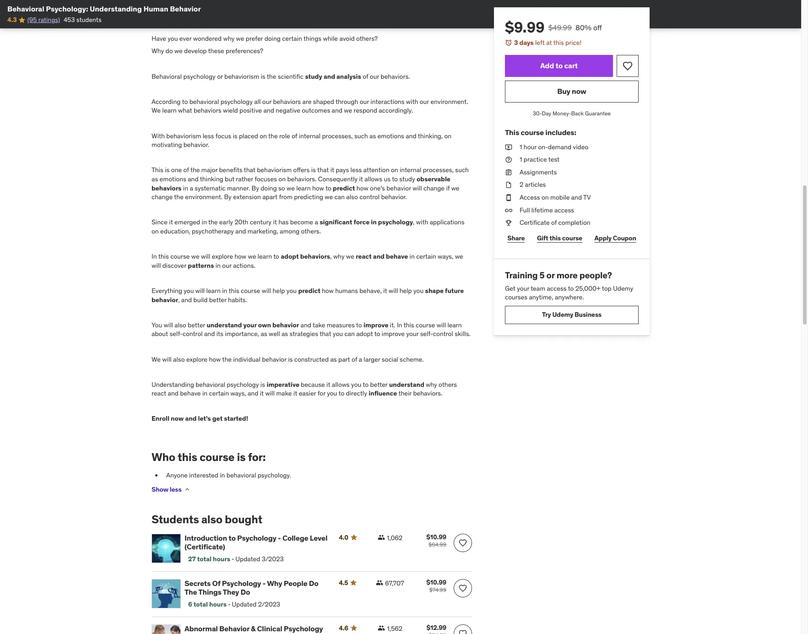 Task type: describe. For each thing, give the bounding box(es) containing it.
of
[[212, 579, 220, 588]]

2 horizontal spatial better
[[370, 381, 388, 389]]

you up build
[[184, 287, 194, 295]]

processes, inside with behaviorism less focus is placed on the role of internal processes, such as emotions and thinking, on motivating behavior.
[[322, 132, 353, 140]]

with inside , with applications on education, psychotherapy and marketing, among others.
[[416, 218, 428, 226]]

will inside it. in this course will learn about self-control and its importance, as well as strategies that you can adopt to improve your self-control skills.
[[437, 321, 446, 329]]

in this course we will explore how we learn to adopt behaviors , why we react and behave
[[152, 252, 408, 261]]

and up started! on the left of page
[[248, 390, 259, 398]]

access on mobile and tv
[[520, 193, 591, 202]]

show
[[152, 485, 168, 494]]

you inside have you ever wondered why we prefer doing certain things while avoid others? why do we develop these preferences?
[[168, 34, 178, 43]]

xsmall image for 2 articles
[[505, 181, 513, 190]]

your inside it. in this course will learn about self-control and its importance, as well as strategies that you can adopt to improve your self-control skills.
[[407, 330, 419, 338]]

you down in certain ways, we will discover
[[287, 287, 297, 295]]

2 vertical spatial behavioral
[[227, 472, 256, 480]]

we up preferences?
[[236, 34, 244, 43]]

the left individual
[[222, 355, 232, 364]]

of inside with behaviorism less focus is placed on the role of internal processes, such as emotions and thinking, on motivating behavior.
[[292, 132, 297, 140]]

is left constructed
[[288, 355, 293, 364]]

behave,
[[360, 287, 382, 295]]

our right analysis
[[370, 72, 379, 80]]

behavior inside shape future behavior
[[152, 296, 178, 304]]

of down full lifetime access on the top right of page
[[552, 219, 557, 227]]

1 vertical spatial doing
[[261, 184, 277, 192]]

we up patterns
[[191, 252, 200, 261]]

internal inside with behaviorism less focus is placed on the role of internal processes, such as emotions and thinking, on motivating behavior.
[[299, 132, 321, 140]]

constructed
[[294, 355, 329, 364]]

0 vertical spatial behaviors.
[[381, 72, 410, 80]]

behaviors. inside this is one of the major benefits that behaviorism offers is that it pays less attention on internal processes, such as emotions and thinking but rather focuses on behaviors. consequently it allows us to study
[[287, 175, 317, 183]]

is left imperative
[[261, 381, 265, 389]]

it up education,
[[169, 218, 173, 226]]

mobile
[[551, 193, 570, 202]]

1,562
[[387, 625, 403, 633]]

learn up , and build better habits.
[[206, 287, 221, 295]]

2 articles
[[520, 181, 546, 189]]

learn inside it. in this course will learn about self-control and its importance, as well as strategies that you can adopt to improve your self-control skills.
[[448, 321, 462, 329]]

and up the behave, on the left
[[373, 252, 385, 261]]

our up thinking,
[[420, 98, 429, 106]]

this up anyone
[[178, 450, 197, 464]]

actions.
[[233, 261, 256, 270]]

and inside it. in this course will learn about self-control and its importance, as well as strategies that you can adopt to improve your self-control skills.
[[204, 330, 215, 338]]

0 vertical spatial improve
[[364, 321, 389, 329]]

emotions inside this is one of the major benefits that behaviorism offers is that it pays less attention on internal processes, such as emotions and thinking but rather focuses on behaviors. consequently it allows us to study
[[160, 175, 186, 183]]

0 vertical spatial in
[[152, 252, 157, 261]]

and left let's
[[185, 415, 197, 423]]

attention
[[364, 166, 390, 174]]

to up directly
[[363, 381, 369, 389]]

why inside the why others react and behave in certain ways, and it will make it easier for you to directly
[[426, 381, 437, 389]]

xsmall image for 67,707
[[376, 579, 383, 587]]

27 total hours
[[188, 555, 230, 564]]

systematic
[[195, 184, 226, 192]]

anywhere.
[[555, 293, 584, 301]]

to inside introduction to psychology - college level (certificate)
[[229, 534, 236, 543]]

money-
[[553, 110, 572, 117]]

these
[[208, 47, 224, 55]]

is left for:
[[237, 450, 246, 464]]

in inside the why others react and behave in certain ways, and it will make it easier for you to directly
[[202, 390, 208, 398]]

days
[[520, 38, 534, 47]]

xsmall image for certificate of completion
[[505, 219, 513, 228]]

on right thinking,
[[445, 132, 452, 140]]

react inside the why others react and behave in certain ways, and it will make it easier for you to directly
[[152, 390, 166, 398]]

secrets of psychology - why people do the things they do
[[185, 579, 319, 597]]

or for more
[[547, 270, 555, 281]]

while
[[323, 34, 338, 43]]

includes:
[[546, 128, 577, 137]]

social
[[382, 355, 398, 364]]

xsmall image for 1 practice test
[[505, 155, 513, 164]]

2 horizontal spatial a
[[359, 355, 362, 364]]

predicting
[[294, 193, 323, 201]]

0 vertical spatial by
[[252, 184, 259, 192]]

you
[[152, 321, 162, 329]]

you left shape
[[414, 287, 424, 295]]

on up "so"
[[279, 175, 286, 183]]

(certificate) inside introduction to psychology - college level (certificate)
[[185, 542, 225, 552]]

on up full lifetime access on the top right of page
[[542, 193, 549, 202]]

2 horizontal spatial control
[[433, 330, 453, 338]]

6
[[188, 601, 192, 609]]

processes, inside this is one of the major benefits that behaviorism offers is that it pays less attention on internal processes, such as emotions and thinking but rather focuses on behaviors. consequently it allows us to study
[[423, 166, 454, 174]]

so
[[278, 184, 285, 192]]

about
[[152, 330, 168, 338]]

thinking,
[[418, 132, 443, 140]]

internal inside this is one of the major benefits that behaviorism offers is that it pays less attention on internal processes, such as emotions and thinking but rather focuses on behaviors. consequently it allows us to study
[[400, 166, 422, 174]]

behaviors up negative
[[273, 98, 301, 106]]

ways, inside the why others react and behave in certain ways, and it will make it easier for you to directly
[[231, 390, 246, 398]]

0 horizontal spatial change
[[152, 193, 173, 201]]

1 for 1 practice test
[[520, 155, 522, 164]]

role
[[279, 132, 290, 140]]

$10.99 for secrets of psychology - why people do the things they do
[[427, 579, 447, 587]]

2 help from the left
[[400, 287, 412, 295]]

this course includes:
[[505, 128, 577, 137]]

placed
[[239, 132, 258, 140]]

why inside have you ever wondered why we prefer doing certain things while avoid others? why do we develop these preferences?
[[152, 47, 164, 55]]

behaviors right what
[[194, 106, 222, 115]]

hour
[[524, 143, 537, 151]]

the inside this is one of the major benefits that behaviorism offers is that it pays less attention on internal processes, such as emotions and thinking but rather focuses on behaviors. consequently it allows us to study
[[191, 166, 200, 174]]

xsmall image inside show less button
[[183, 486, 191, 493]]

1 for 1 hour on-demand video
[[520, 143, 522, 151]]

we up actions. at top left
[[248, 252, 256, 261]]

and inside with behaviorism less focus is placed on the role of internal processes, such as emotions and thinking, on motivating behavior.
[[406, 132, 417, 140]]

and left tv at top right
[[572, 193, 582, 202]]

453 students
[[64, 16, 102, 24]]

of inside this is one of the major benefits that behaviorism offers is that it pays less attention on internal processes, such as emotions and thinking but rather focuses on behaviors. consequently it allows us to study
[[184, 166, 189, 174]]

measures
[[327, 321, 355, 329]]

1 horizontal spatial a
[[315, 218, 318, 226]]

that up consequently
[[317, 166, 329, 174]]

to right measures
[[356, 321, 362, 329]]

as inside this is one of the major benefits that behaviorism offers is that it pays less attention on internal processes, such as emotions and thinking but rather focuses on behaviors. consequently it allows us to study
[[152, 175, 158, 183]]

this up habits.
[[229, 287, 239, 295]]

individual
[[233, 355, 261, 364]]

will inside in certain ways, we will discover
[[152, 261, 161, 270]]

certain inside the why others react and behave in certain ways, and it will make it easier for you to directly
[[209, 390, 229, 398]]

ever
[[179, 34, 192, 43]]

less inside with behaviorism less focus is placed on the role of internal processes, such as emotions and thinking, on motivating behavior.
[[203, 132, 214, 140]]

udemy inside try udemy business link
[[553, 311, 574, 319]]

total for introduction to psychology - college level (certificate)
[[197, 555, 212, 564]]

become
[[290, 218, 313, 226]]

we inside in certain ways, we will discover
[[455, 252, 463, 261]]

on right attention
[[391, 166, 398, 174]]

and left analysis
[[324, 72, 335, 80]]

course inside it. in this course will learn about self-control and its importance, as well as strategies that you can adopt to improve your self-control skills.
[[416, 321, 435, 329]]

(95
[[27, 16, 37, 24]]

are
[[303, 98, 312, 106]]

that up rather
[[244, 166, 256, 174]]

0 vertical spatial behave
[[386, 252, 408, 261]]

others.
[[301, 227, 321, 235]]

focus
[[216, 132, 231, 140]]

1 horizontal spatial explore
[[212, 252, 233, 261]]

in a systematic manner. by doing so we learn how to predict
[[182, 184, 355, 192]]

the
[[185, 588, 197, 597]]

1 practice test
[[520, 155, 560, 164]]

wishlist image
[[459, 584, 468, 593]]

how up actions. at top left
[[235, 252, 247, 261]]

1 vertical spatial allows
[[332, 381, 350, 389]]

it right because
[[327, 381, 331, 389]]

our up the respond
[[360, 98, 369, 106]]

0 horizontal spatial control
[[183, 330, 203, 338]]

0 horizontal spatial predict
[[298, 287, 321, 295]]

it. in this course will learn about self-control and its importance, as well as strategies that you can adopt to improve your self-control skills.
[[152, 321, 471, 338]]

psychology down develop
[[183, 72, 216, 80]]

emotions inside with behaviorism less focus is placed on the role of internal processes, such as emotions and thinking, on motivating behavior.
[[378, 132, 404, 140]]

is left one
[[165, 166, 170, 174]]

will up own
[[262, 287, 271, 295]]

get
[[505, 284, 516, 293]]

$10.99 for introduction to psychology - college level (certificate)
[[427, 533, 447, 541]]

you will also better understand your own behavior and take measures to improve
[[152, 321, 389, 329]]

we right if
[[452, 184, 460, 192]]

behaviors down "others."
[[300, 252, 330, 261]]

you inside the why others react and behave in certain ways, and it will make it easier for you to directly
[[327, 390, 337, 398]]

this for this course includes:
[[505, 128, 520, 137]]

wondered
[[193, 34, 222, 43]]

0 horizontal spatial a
[[190, 184, 193, 192]]

through
[[336, 98, 358, 106]]

less inside this is one of the major benefits that behaviorism offers is that it pays less attention on internal processes, such as emotions and thinking but rather focuses on behaviors. consequently it allows us to study
[[351, 166, 362, 174]]

avoid
[[340, 34, 355, 43]]

thinking
[[200, 175, 223, 183]]

will down about
[[162, 355, 172, 364]]

team
[[531, 284, 546, 293]]

certain inside have you ever wondered why we prefer doing certain things while avoid others? why do we develop these preferences?
[[282, 34, 302, 43]]

&
[[251, 624, 256, 633]]

left
[[536, 38, 545, 47]]

the inside how one's behavior will change if we change the environment. by extension apart from predicting we can also control behavior.
[[174, 193, 184, 201]]

guarantee
[[585, 110, 611, 117]]

0 vertical spatial adopt
[[281, 252, 299, 261]]

of right analysis
[[363, 72, 369, 80]]

college
[[283, 534, 309, 543]]

behaviorism inside with behaviorism less focus is placed on the role of internal processes, such as emotions and thinking, on motivating behavior.
[[166, 132, 201, 140]]

everything
[[152, 287, 182, 295]]

lifetime
[[532, 206, 553, 214]]

study inside this is one of the major benefits that behaviorism offers is that it pays less attention on internal processes, such as emotions and thinking but rather focuses on behaviors. consequently it allows us to study
[[400, 175, 415, 183]]

share
[[508, 234, 525, 242]]

influence their behaviors.
[[369, 390, 443, 398]]

doing inside have you ever wondered why we prefer doing certain things while avoid others? why do we develop these preferences?
[[265, 34, 281, 43]]

453
[[64, 16, 75, 24]]

is up 'all' at the top left of the page
[[261, 72, 266, 80]]

2 horizontal spatial behaviors.
[[413, 390, 443, 398]]

you inside it. in this course will learn about self-control and its importance, as well as strategies that you can adopt to improve your self-control skills.
[[333, 330, 343, 338]]

our right 'all' at the top left of the page
[[262, 98, 272, 106]]

apply coupon
[[595, 234, 637, 242]]

it left make
[[260, 390, 264, 398]]

the left scientific
[[267, 72, 276, 80]]

such inside with behaviorism less focus is placed on the role of internal processes, such as emotions and thinking, on motivating behavior.
[[355, 132, 368, 140]]

1,062
[[387, 534, 403, 542]]

0 vertical spatial change
[[424, 184, 445, 192]]

why inside secrets of psychology - why people do the things they do
[[267, 579, 282, 588]]

total for secrets of psychology - why people do the things they do
[[194, 601, 208, 609]]

try udemy business link
[[505, 306, 639, 324]]

can inside how one's behavior will change if we change the environment. by extension apart from predicting we can also control behavior.
[[335, 193, 345, 201]]

behavior. for less
[[184, 141, 209, 149]]

learn down marketing,
[[258, 252, 272, 261]]

since
[[152, 218, 168, 226]]

to inside it. in this course will learn about self-control and its importance, as well as strategies that you can adopt to improve your self-control skills.
[[375, 330, 380, 338]]

how down its
[[209, 355, 221, 364]]

it right consequently
[[359, 175, 363, 183]]

as left part
[[331, 355, 337, 364]]

what
[[178, 106, 192, 115]]

0 horizontal spatial do
[[241, 588, 250, 597]]

1 horizontal spatial ,
[[330, 252, 332, 261]]

0 horizontal spatial understand
[[207, 321, 242, 329]]

1 vertical spatial understanding
[[152, 381, 194, 389]]

better for also
[[188, 321, 205, 329]]

behavior up well at the left bottom
[[273, 321, 299, 329]]

how up predicting on the left of the page
[[312, 184, 324, 192]]

behaviors inside observable behaviors
[[152, 184, 182, 192]]

1 vertical spatial why
[[333, 252, 345, 261]]

and left build
[[181, 296, 192, 304]]

0 vertical spatial react
[[356, 252, 372, 261]]

students also bought
[[152, 513, 262, 527]]

as down own
[[261, 330, 267, 338]]

- for why
[[263, 579, 266, 588]]

and inside , with applications on education, psychotherapy and marketing, among others.
[[235, 227, 246, 235]]

we down consequently
[[325, 193, 333, 201]]

we right do
[[174, 47, 183, 55]]

0 vertical spatial behaviorism
[[224, 72, 259, 80]]

psychology for to
[[237, 534, 277, 543]]

significant
[[320, 218, 352, 226]]

and down through
[[332, 106, 343, 115]]

enroll now and let's get started!
[[152, 415, 248, 423]]

to inside button
[[556, 61, 563, 70]]

share button
[[505, 229, 528, 248]]

let's
[[198, 415, 211, 423]]

get
[[212, 415, 223, 423]]

to down consequently
[[326, 184, 332, 192]]

you up directly
[[351, 381, 362, 389]]

ways, inside in certain ways, we will discover
[[438, 252, 454, 261]]

certain inside in certain ways, we will discover
[[416, 252, 436, 261]]

will right you at the left bottom of page
[[164, 321, 173, 329]]

, for , with applications on education, psychotherapy and marketing, among others.
[[413, 218, 415, 226]]

course up discover
[[170, 252, 190, 261]]

enroll
[[152, 415, 169, 423]]

gift this course link
[[535, 229, 585, 248]]

0 horizontal spatial study
[[305, 72, 322, 80]]

demand
[[548, 143, 572, 151]]

the up psychotherapy at the top left of the page
[[208, 218, 218, 226]]

shape future behavior
[[152, 287, 464, 304]]

learn up predicting on the left of the page
[[296, 184, 311, 192]]

century
[[250, 218, 272, 226]]

xsmall image for access on mobile and tv
[[505, 193, 513, 202]]

we up humans
[[346, 252, 355, 261]]

0 vertical spatial access
[[555, 206, 575, 214]]

behavioral inside according to behavioral psychology all our behaviors are shaped through our interactions with our environment. we learn what behaviors wield positive and negative outcomes and we respond accordingly.
[[190, 98, 219, 106]]

easier
[[299, 390, 316, 398]]

course up hour
[[521, 128, 544, 137]]

on inside , with applications on education, psychotherapy and marketing, among others.
[[152, 227, 159, 235]]

1 horizontal spatial understand
[[389, 381, 425, 389]]

abnormal
[[185, 624, 218, 633]]

behavior down well at the left bottom
[[262, 355, 287, 364]]

control inside how one's behavior will change if we change the environment. by extension apart from predicting we can also control behavior.
[[360, 193, 380, 201]]

their
[[399, 390, 412, 398]]

the inside with behaviorism less focus is placed on the role of internal processes, such as emotions and thinking, on motivating behavior.
[[268, 132, 278, 140]]

environment. inside how one's behavior will change if we change the environment. by extension apart from predicting we can also control behavior.
[[185, 193, 223, 201]]

psychology down individual
[[227, 381, 259, 389]]

on right placed
[[260, 132, 267, 140]]

of right part
[[352, 355, 357, 364]]

1 help from the left
[[273, 287, 285, 295]]

such inside this is one of the major benefits that behaviorism offers is that it pays less attention on internal processes, such as emotions and thinking but rather focuses on behaviors. consequently it allows us to study
[[455, 166, 469, 174]]

we will also explore how the individual behavior is constructed as part of a larger social scheme.
[[152, 355, 424, 364]]

xsmall image for 1 hour on-demand video
[[505, 143, 513, 152]]

full
[[520, 206, 530, 214]]

this right at
[[554, 38, 564, 47]]

behavioral for behavioral psychology or behaviorism is the scientific study and analysis of our behaviors.
[[152, 72, 182, 80]]

behavior inside abnormal behavior & clinical psychology (certificate)
[[219, 624, 249, 633]]

to inside "training 5 or more people? get your team access to 25,000+ top udemy courses anytime, anywhere."
[[568, 284, 574, 293]]

assignments
[[520, 168, 557, 176]]

and up strategies
[[301, 321, 311, 329]]

$10.99 $64.99
[[427, 533, 447, 548]]

behavioral for behavioral psychology: understanding human behavior
[[7, 4, 44, 13]]

0 horizontal spatial explore
[[186, 355, 208, 364]]

how inside how one's behavior will change if we change the environment. by extension apart from predicting we can also control behavior.
[[357, 184, 369, 192]]

5
[[540, 270, 545, 281]]

30-
[[533, 110, 542, 117]]

1 vertical spatial your
[[243, 321, 257, 329]]

price!
[[566, 38, 582, 47]]

shaped
[[313, 98, 334, 106]]

in inside it. in this course will learn about self-control and its importance, as well as strategies that you can adopt to improve your self-control skills.
[[397, 321, 402, 329]]

alarm image
[[505, 39, 513, 46]]

psychology right force
[[378, 218, 413, 226]]

$12.99
[[427, 624, 447, 632]]



Task type: vqa. For each thing, say whether or not it's contained in the screenshot.
understand to the right
yes



Task type: locate. For each thing, give the bounding box(es) containing it.
we down about
[[152, 355, 161, 364]]

1 horizontal spatial your
[[407, 330, 419, 338]]

0 horizontal spatial such
[[355, 132, 368, 140]]

0 vertical spatial udemy
[[613, 284, 634, 293]]

2 vertical spatial behaviors.
[[413, 390, 443, 398]]

environment. inside according to behavioral psychology all our behaviors are shaped through our interactions with our environment. we learn what behaviors wield positive and negative outcomes and we respond accordingly.
[[431, 98, 468, 106]]

2 vertical spatial certain
[[209, 390, 229, 398]]

in certain ways, we will discover
[[152, 252, 463, 270]]

we inside according to behavioral psychology all our behaviors are shaped through our interactions with our environment. we learn what behaviors wield positive and negative outcomes and we respond accordingly.
[[152, 106, 161, 115]]

the up emerged
[[174, 193, 184, 201]]

1 horizontal spatial internal
[[400, 166, 422, 174]]

psychology inside introduction to psychology - college level (certificate)
[[237, 534, 277, 543]]

0 vertical spatial your
[[517, 284, 530, 293]]

discover
[[162, 261, 186, 270]]

0 vertical spatial explore
[[212, 252, 233, 261]]

do right people
[[309, 579, 319, 588]]

outcomes
[[302, 106, 330, 115]]

0 horizontal spatial internal
[[299, 132, 321, 140]]

training
[[505, 270, 538, 281]]

change up since
[[152, 193, 173, 201]]

analysis
[[337, 72, 361, 80]]

1 vertical spatial behaviorism
[[166, 132, 201, 140]]

behaviors.
[[381, 72, 410, 80], [287, 175, 317, 183], [413, 390, 443, 398]]

show less button
[[152, 481, 191, 499]]

1 horizontal spatial -
[[278, 534, 281, 543]]

make
[[276, 390, 292, 398]]

access up anywhere.
[[547, 284, 567, 293]]

1 horizontal spatial now
[[572, 87, 587, 96]]

0 vertical spatial or
[[217, 72, 223, 80]]

we down according
[[152, 106, 161, 115]]

secrets of psychology - why people do the things they do link
[[185, 579, 328, 597]]

2 $10.99 from the top
[[427, 579, 447, 587]]

0 horizontal spatial why
[[223, 34, 235, 43]]

xsmall image for assignments
[[505, 168, 513, 177]]

better right build
[[209, 296, 227, 304]]

introduction
[[185, 534, 227, 543]]

on-
[[538, 143, 548, 151]]

now
[[572, 87, 587, 96], [171, 415, 184, 423]]

this is one of the major benefits that behaviorism offers is that it pays less attention on internal processes, such as emotions and thinking but rather focuses on behaviors. consequently it allows us to study
[[152, 166, 469, 183]]

can inside it. in this course will learn about self-control and its importance, as well as strategies that you can adopt to improve your self-control skills.
[[345, 330, 355, 338]]

in right it.
[[397, 321, 402, 329]]

buy now
[[558, 87, 587, 96]]

, left applications
[[413, 218, 415, 226]]

adopt down among
[[281, 252, 299, 261]]

why left others
[[426, 381, 437, 389]]

according to behavioral psychology all our behaviors are shaped through our interactions with our environment. we learn what behaviors wield positive and negative outcomes and we respond accordingly.
[[152, 98, 468, 115]]

why up the these
[[223, 34, 235, 43]]

(95 ratings)
[[27, 16, 60, 24]]

, down the everything on the top left
[[178, 296, 180, 304]]

0 horizontal spatial ,
[[178, 296, 180, 304]]

0 vertical spatial processes,
[[322, 132, 353, 140]]

1 vertical spatial udemy
[[553, 311, 574, 319]]

behaviorism down preferences?
[[224, 72, 259, 80]]

certain
[[282, 34, 302, 43], [416, 252, 436, 261], [209, 390, 229, 398]]

to inside the why others react and behave in certain ways, and it will make it easier for you to directly
[[339, 390, 345, 398]]

with inside according to behavioral psychology all our behaviors are shaped through our interactions with our environment. we learn what behaviors wield positive and negative outcomes and we respond accordingly.
[[406, 98, 418, 106]]

and up enroll
[[168, 390, 179, 398]]

certain left things
[[282, 34, 302, 43]]

hours for to
[[213, 555, 230, 564]]

xsmall image
[[505, 143, 513, 152], [505, 168, 513, 177], [505, 181, 513, 190], [505, 193, 513, 202], [505, 206, 513, 215], [505, 219, 513, 228], [183, 486, 191, 493], [378, 534, 385, 541], [378, 625, 385, 632]]

- inside secrets of psychology - why people do the things they do
[[263, 579, 266, 588]]

behavioral up according
[[152, 72, 182, 80]]

is inside with behaviorism less focus is placed on the role of internal processes, such as emotions and thinking, on motivating behavior.
[[233, 132, 238, 140]]

0 horizontal spatial processes,
[[322, 132, 353, 140]]

1 vertical spatial behave
[[180, 390, 201, 398]]

adopt inside it. in this course will learn about self-control and its importance, as well as strategies that you can adopt to improve your self-control skills.
[[356, 330, 373, 338]]

how left humans
[[322, 287, 334, 295]]

1 vertical spatial behavioral
[[196, 381, 225, 389]]

to down bought
[[229, 534, 236, 543]]

total right 27
[[197, 555, 212, 564]]

behavior down the everything on the top left
[[152, 296, 178, 304]]

course right it.
[[416, 321, 435, 329]]

access
[[555, 206, 575, 214], [547, 284, 567, 293]]

less inside button
[[170, 485, 182, 494]]

back
[[572, 110, 584, 117]]

wishlist image for $12.99
[[459, 629, 468, 634]]

0 vertical spatial behavioral
[[190, 98, 219, 106]]

introduction to psychology - college level (certificate) link
[[185, 534, 328, 552]]

we down through
[[344, 106, 352, 115]]

- inside introduction to psychology - college level (certificate)
[[278, 534, 281, 543]]

1 horizontal spatial in
[[397, 321, 402, 329]]

behave inside the why others react and behave in certain ways, and it will make it easier for you to directly
[[180, 390, 201, 398]]

internal up observable
[[400, 166, 422, 174]]

doing up apart
[[261, 184, 277, 192]]

- for college
[[278, 534, 281, 543]]

total right 6
[[194, 601, 208, 609]]

the left major
[[191, 166, 200, 174]]

less left focus
[[203, 132, 214, 140]]

psychology up updated 3/2023
[[237, 534, 277, 543]]

less right the pays
[[351, 166, 362, 174]]

1 horizontal spatial less
[[203, 132, 214, 140]]

apply
[[595, 234, 612, 242]]

$74.99
[[429, 587, 447, 594]]

2 horizontal spatial why
[[426, 381, 437, 389]]

now inside button
[[572, 87, 587, 96]]

1 1 from the top
[[520, 143, 522, 151]]

emerged
[[175, 218, 200, 226]]

psychology inside abnormal behavior & clinical psychology (certificate)
[[284, 624, 323, 633]]

behavior. inside how one's behavior will change if we change the environment. by extension apart from predicting we can also control behavior.
[[381, 193, 407, 201]]

behaviorism inside this is one of the major benefits that behaviorism offers is that it pays less attention on internal processes, such as emotions and thinking but rather focuses on behaviors. consequently it allows us to study
[[257, 166, 292, 174]]

updated 2/2023
[[232, 601, 280, 609]]

less down anyone
[[170, 485, 182, 494]]

xsmall image for 1,562
[[378, 625, 385, 632]]

0 vertical spatial wishlist image
[[623, 60, 634, 71]]

strategies
[[290, 330, 318, 338]]

1 vertical spatial why
[[267, 579, 282, 588]]

or for behaviorism
[[217, 72, 223, 80]]

xsmall image for 1,062
[[378, 534, 385, 541]]

habits.
[[228, 296, 247, 304]]

or inside "training 5 or more people? get your team access to 25,000+ top udemy courses anytime, anywhere."
[[547, 270, 555, 281]]

better for build
[[209, 296, 227, 304]]

completion
[[559, 219, 591, 227]]

xsmall image left full
[[505, 206, 513, 215]]

this inside this is one of the major benefits that behaviorism offers is that it pays less attention on internal processes, such as emotions and thinking but rather focuses on behaviors. consequently it allows us to study
[[152, 166, 163, 174]]

with behaviorism less focus is placed on the role of internal processes, such as emotions and thinking, on motivating behavior.
[[152, 132, 452, 149]]

this right gift
[[550, 234, 561, 242]]

1 horizontal spatial such
[[455, 166, 469, 174]]

$10.99 right the 1,062 at the bottom left of the page
[[427, 533, 447, 541]]

behavior inside how one's behavior will change if we change the environment. by extension apart from predicting we can also control behavior.
[[387, 184, 411, 192]]

to inside according to behavioral psychology all our behaviors are shaped through our interactions with our environment. we learn what behaviors wield positive and negative outcomes and we respond accordingly.
[[182, 98, 188, 106]]

your up scheme. on the bottom
[[407, 330, 419, 338]]

1 vertical spatial certain
[[416, 252, 436, 261]]

0 vertical spatial -
[[278, 534, 281, 543]]

test
[[549, 155, 560, 164]]

1 vertical spatial wishlist image
[[459, 539, 468, 548]]

1 horizontal spatial behavioral
[[152, 72, 182, 80]]

as inside with behaviorism less focus is placed on the role of internal processes, such as emotions and thinking, on motivating behavior.
[[370, 132, 376, 140]]

on down since
[[152, 227, 159, 235]]

your inside "training 5 or more people? get your team access to 25,000+ top udemy courses anytime, anywhere."
[[517, 284, 530, 293]]

behavioral up let's
[[196, 381, 225, 389]]

1 we from the top
[[152, 106, 161, 115]]

and right positive
[[264, 106, 274, 115]]

by inside how one's behavior will change if we change the environment. by extension apart from predicting we can also control behavior.
[[224, 193, 232, 201]]

major
[[201, 166, 218, 174]]

observable
[[417, 175, 451, 183]]

add
[[541, 61, 554, 70]]

it left has
[[273, 218, 277, 226]]

udemy inside "training 5 or more people? get your team access to 25,000+ top udemy courses anytime, anywhere."
[[613, 284, 634, 293]]

study right the us
[[400, 175, 415, 183]]

now for enroll
[[171, 415, 184, 423]]

1 vertical spatial react
[[152, 390, 166, 398]]

0 vertical spatial understanding
[[90, 4, 142, 13]]

will up patterns
[[201, 252, 210, 261]]

control left skills.
[[433, 330, 453, 338]]

xsmall image for full lifetime access
[[505, 206, 513, 215]]

1 (certificate) from the top
[[185, 542, 225, 552]]

1 $10.99 from the top
[[427, 533, 447, 541]]

1 vertical spatial now
[[171, 415, 184, 423]]

how one's behavior will change if we change the environment. by extension apart from predicting we can also control behavior.
[[152, 184, 460, 201]]

0 horizontal spatial -
[[263, 579, 266, 588]]

and inside this is one of the major benefits that behaviorism offers is that it pays less attention on internal processes, such as emotions and thinking but rather focuses on behaviors. consequently it allows us to study
[[188, 175, 199, 183]]

0 vertical spatial updated
[[236, 555, 260, 564]]

as down the respond
[[370, 132, 376, 140]]

wishlist image for $10.99
[[459, 539, 468, 548]]

learn inside according to behavioral psychology all our behaviors are shaped through our interactions with our environment. we learn what behaviors wield positive and negative outcomes and we respond accordingly.
[[162, 106, 177, 115]]

1 horizontal spatial better
[[209, 296, 227, 304]]

they
[[223, 588, 239, 597]]

will inside the why others react and behave in certain ways, and it will make it easier for you to directly
[[265, 390, 275, 398]]

to
[[556, 61, 563, 70], [182, 98, 188, 106], [392, 175, 398, 183], [326, 184, 332, 192], [274, 252, 279, 261], [568, 284, 574, 293], [356, 321, 362, 329], [375, 330, 380, 338], [363, 381, 369, 389], [339, 390, 345, 398], [229, 534, 236, 543]]

0 vertical spatial internal
[[299, 132, 321, 140]]

it right the behave, on the left
[[383, 287, 387, 295]]

0 vertical spatial xsmall image
[[505, 155, 513, 164]]

students
[[152, 513, 199, 527]]

0 vertical spatial why
[[152, 47, 164, 55]]

practice
[[524, 155, 547, 164]]

0 vertical spatial with
[[406, 98, 418, 106]]

understand
[[207, 321, 242, 329], [389, 381, 425, 389]]

hours for of
[[209, 601, 227, 609]]

explore
[[212, 252, 233, 261], [186, 355, 208, 364]]

0 vertical spatial understand
[[207, 321, 242, 329]]

will right the behave, on the left
[[389, 287, 398, 295]]

2 (certificate) from the top
[[185, 633, 225, 634]]

1 vertical spatial behaviors.
[[287, 175, 317, 183]]

1 vertical spatial behavior
[[219, 624, 249, 633]]

xsmall image left hour
[[505, 143, 513, 152]]

1 vertical spatial or
[[547, 270, 555, 281]]

2 vertical spatial why
[[426, 381, 437, 389]]

behavior right human
[[170, 4, 201, 13]]

xsmall image left assignments
[[505, 168, 513, 177]]

why down significant
[[333, 252, 345, 261]]

, inside , with applications on education, psychotherapy and marketing, among others.
[[413, 218, 415, 226]]

or down the these
[[217, 72, 223, 80]]

behaviors. down offers
[[287, 175, 317, 183]]

top
[[602, 284, 612, 293]]

0 horizontal spatial ways,
[[231, 390, 246, 398]]

course up 'anyone interested in behavioral psychology.'
[[200, 450, 235, 464]]

0 horizontal spatial emotions
[[160, 175, 186, 183]]

how
[[312, 184, 324, 192], [357, 184, 369, 192], [235, 252, 247, 261], [322, 287, 334, 295], [209, 355, 221, 364]]

improve left it.
[[364, 321, 389, 329]]

2 vertical spatial wishlist image
[[459, 629, 468, 634]]

0 horizontal spatial less
[[170, 485, 182, 494]]

behavioral up (95
[[7, 4, 44, 13]]

2 vertical spatial less
[[170, 485, 182, 494]]

0 vertical spatial predict
[[333, 184, 355, 192]]

behavior. inside with behaviorism less focus is placed on the role of internal processes, such as emotions and thinking, on motivating behavior.
[[184, 141, 209, 149]]

psychology inside according to behavioral psychology all our behaviors are shaped through our interactions with our environment. we learn what behaviors wield positive and negative outcomes and we respond accordingly.
[[221, 98, 253, 106]]

0 vertical spatial environment.
[[431, 98, 468, 106]]

behavioral down for:
[[227, 472, 256, 480]]

it.
[[390, 321, 396, 329]]

control
[[360, 193, 380, 201], [183, 330, 203, 338], [433, 330, 453, 338]]

1 horizontal spatial understanding
[[152, 381, 194, 389]]

0 vertical spatial this
[[505, 128, 520, 137]]

started!
[[224, 415, 248, 423]]

1 horizontal spatial udemy
[[613, 284, 634, 293]]

2 horizontal spatial ,
[[413, 218, 415, 226]]

will down observable
[[413, 184, 422, 192]]

0 vertical spatial can
[[335, 193, 345, 201]]

clinical
[[257, 624, 282, 633]]

we
[[152, 106, 161, 115], [152, 355, 161, 364]]

(certificate) inside abnormal behavior & clinical psychology (certificate)
[[185, 633, 225, 634]]

it left the pays
[[331, 166, 334, 174]]

prefer
[[246, 34, 263, 43]]

wishlist image
[[623, 60, 634, 71], [459, 539, 468, 548], [459, 629, 468, 634]]

improve inside it. in this course will learn about self-control and its importance, as well as strategies that you can adopt to improve your self-control skills.
[[382, 330, 405, 338]]

tv
[[584, 193, 591, 202]]

1 vertical spatial adopt
[[356, 330, 373, 338]]

-
[[278, 534, 281, 543], [263, 579, 266, 588]]

1 vertical spatial with
[[416, 218, 428, 226]]

updated for of
[[232, 601, 257, 609]]

psychology for of
[[222, 579, 261, 588]]

and
[[324, 72, 335, 80], [264, 106, 274, 115], [332, 106, 343, 115], [406, 132, 417, 140], [188, 175, 199, 183], [572, 193, 582, 202], [235, 227, 246, 235], [373, 252, 385, 261], [181, 296, 192, 304], [301, 321, 311, 329], [204, 330, 215, 338], [168, 390, 179, 398], [248, 390, 259, 398], [185, 415, 197, 423]]

why left people
[[267, 579, 282, 588]]

change
[[424, 184, 445, 192], [152, 193, 173, 201]]

self- up scheme. on the bottom
[[420, 330, 433, 338]]

0 horizontal spatial allows
[[332, 381, 350, 389]]

to up larger at left
[[375, 330, 380, 338]]

access inside "training 5 or more people? get your team access to 25,000+ top udemy courses anytime, anywhere."
[[547, 284, 567, 293]]

will inside how one's behavior will change if we change the environment. by extension apart from predicting we can also control behavior.
[[413, 184, 422, 192]]

full lifetime access
[[520, 206, 575, 214]]

1 horizontal spatial emotions
[[378, 132, 404, 140]]

we inside according to behavioral psychology all our behaviors are shaped through our interactions with our environment. we learn what behaviors wield positive and negative outcomes and we respond accordingly.
[[344, 106, 352, 115]]

directly
[[346, 390, 367, 398]]

environment.
[[431, 98, 468, 106], [185, 193, 223, 201]]

course down completion
[[562, 234, 583, 242]]

1 horizontal spatial certain
[[282, 34, 302, 43]]

1 horizontal spatial do
[[309, 579, 319, 588]]

to down marketing,
[[274, 252, 279, 261]]

0 vertical spatial emotions
[[378, 132, 404, 140]]

1 vertical spatial behavioral
[[152, 72, 182, 80]]

also inside how one's behavior will change if we change the environment. by extension apart from predicting we can also control behavior.
[[346, 193, 358, 201]]

now for buy
[[572, 87, 587, 96]]

1 horizontal spatial by
[[252, 184, 259, 192]]

this inside it. in this course will learn about self-control and its importance, as well as strategies that you can adopt to improve your self-control skills.
[[404, 321, 414, 329]]

emotions down one
[[160, 175, 186, 183]]

, for , and build better habits.
[[178, 296, 180, 304]]

understanding behavioral psychology is imperative because it allows you to better understand
[[152, 381, 426, 389]]

course up habits.
[[241, 287, 260, 295]]

0 vertical spatial hours
[[213, 555, 230, 564]]

how left one's
[[357, 184, 369, 192]]

with
[[152, 132, 165, 140]]

will up build
[[196, 287, 205, 295]]

preferences?
[[226, 47, 263, 55]]

that inside it. in this course will learn about self-control and its importance, as well as strategies that you can adopt to improve your self-control skills.
[[320, 330, 331, 338]]

we up future
[[455, 252, 463, 261]]

2 horizontal spatial your
[[517, 284, 530, 293]]

to left directly
[[339, 390, 345, 398]]

(certificate) up 27 total hours
[[185, 542, 225, 552]]

in
[[183, 184, 188, 192], [202, 218, 207, 226], [371, 218, 377, 226], [410, 252, 415, 261], [216, 261, 221, 270], [222, 287, 227, 295], [202, 390, 208, 398], [220, 472, 225, 480]]

1 horizontal spatial xsmall image
[[505, 155, 513, 164]]

2 vertical spatial better
[[370, 381, 388, 389]]

why
[[152, 47, 164, 55], [267, 579, 282, 588]]

to inside this is one of the major benefits that behaviorism offers is that it pays less attention on internal processes, such as emotions and thinking but rather focuses on behaviors. consequently it allows us to study
[[392, 175, 398, 183]]

business
[[575, 311, 602, 319]]

behavior. for behavior
[[381, 193, 407, 201]]

allows inside this is one of the major benefits that behaviorism offers is that it pays less attention on internal processes, such as emotions and thinking but rather focuses on behaviors. consequently it allows us to study
[[365, 175, 383, 183]]

anyone interested in behavioral psychology.
[[166, 472, 291, 480]]

2 1 from the top
[[520, 155, 522, 164]]

updated 3/2023
[[236, 555, 284, 564]]

1 vertical spatial 1
[[520, 155, 522, 164]]

behavioral
[[7, 4, 44, 13], [152, 72, 182, 80]]

4.0
[[339, 534, 349, 542]]

well
[[269, 330, 280, 338]]

updated for to
[[236, 555, 260, 564]]

1 vertical spatial ways,
[[231, 390, 246, 398]]

in down since
[[152, 252, 157, 261]]

1 vertical spatial we
[[152, 355, 161, 364]]

1 vertical spatial access
[[547, 284, 567, 293]]

0 horizontal spatial xsmall image
[[376, 579, 383, 587]]

we right "so"
[[287, 184, 295, 192]]

behavior. up major
[[184, 141, 209, 149]]

1 vertical spatial ,
[[330, 252, 332, 261]]

1 horizontal spatial predict
[[333, 184, 355, 192]]

30-day money-back guarantee
[[533, 110, 611, 117]]

2 we from the top
[[152, 355, 161, 364]]

of right one
[[184, 166, 189, 174]]

you left ever
[[168, 34, 178, 43]]

people
[[284, 579, 308, 588]]

xsmall image
[[505, 155, 513, 164], [376, 579, 383, 587]]

1 vertical spatial psychology
[[222, 579, 261, 588]]

understanding
[[90, 4, 142, 13], [152, 381, 194, 389]]

apply coupon button
[[592, 229, 639, 248]]

0 vertical spatial such
[[355, 132, 368, 140]]

by
[[252, 184, 259, 192], [224, 193, 232, 201]]

our left actions. at top left
[[222, 261, 232, 270]]

extension
[[233, 193, 261, 201]]

1 vertical spatial in
[[397, 321, 402, 329]]

1 horizontal spatial change
[[424, 184, 445, 192]]

0 vertical spatial (certificate)
[[185, 542, 225, 552]]

skills.
[[455, 330, 471, 338]]

why inside have you ever wondered why we prefer doing certain things while avoid others? why do we develop these preferences?
[[223, 34, 235, 43]]

can down measures
[[345, 330, 355, 338]]

this for this is one of the major benefits that behaviorism offers is that it pays less attention on internal processes, such as emotions and thinking but rather focuses on behaviors. consequently it allows us to study
[[152, 166, 163, 174]]

0 horizontal spatial adopt
[[281, 252, 299, 261]]

0 vertical spatial behavior
[[170, 4, 201, 13]]

1 vertical spatial this
[[152, 166, 163, 174]]

0 horizontal spatial understanding
[[90, 4, 142, 13]]

1 horizontal spatial behavior.
[[381, 193, 407, 201]]

1 horizontal spatial ways,
[[438, 252, 454, 261]]

in inside in certain ways, we will discover
[[410, 252, 415, 261]]

xsmall image left 'practice'
[[505, 155, 513, 164]]

influence
[[369, 390, 397, 398]]

behaviorism up motivating
[[166, 132, 201, 140]]

it down understanding behavioral psychology is imperative because it allows you to better understand
[[294, 390, 297, 398]]

doing
[[265, 34, 281, 43], [261, 184, 277, 192]]

to left cart
[[556, 61, 563, 70]]

behavioral
[[190, 98, 219, 106], [196, 381, 225, 389], [227, 472, 256, 480]]

2 vertical spatial behaviorism
[[257, 166, 292, 174]]

offers
[[293, 166, 310, 174]]

things
[[199, 588, 222, 597]]

1 hour on-demand video
[[520, 143, 589, 151]]

0 vertical spatial ways,
[[438, 252, 454, 261]]

1 vertical spatial updated
[[232, 601, 257, 609]]

1 self- from the left
[[170, 330, 183, 338]]

anytime,
[[529, 293, 554, 301]]

1 horizontal spatial why
[[333, 252, 345, 261]]

2 self- from the left
[[420, 330, 433, 338]]

anyone
[[166, 472, 188, 480]]

less
[[203, 132, 214, 140], [351, 166, 362, 174], [170, 485, 182, 494]]

is right offers
[[311, 166, 316, 174]]

as right well at the left bottom
[[282, 330, 288, 338]]

bought
[[225, 513, 262, 527]]

learn down according
[[162, 106, 177, 115]]

this up discover
[[158, 252, 169, 261]]

0 vertical spatial we
[[152, 106, 161, 115]]

psychology inside secrets of psychology - why people do the things they do
[[222, 579, 261, 588]]

1 vertical spatial less
[[351, 166, 362, 174]]



